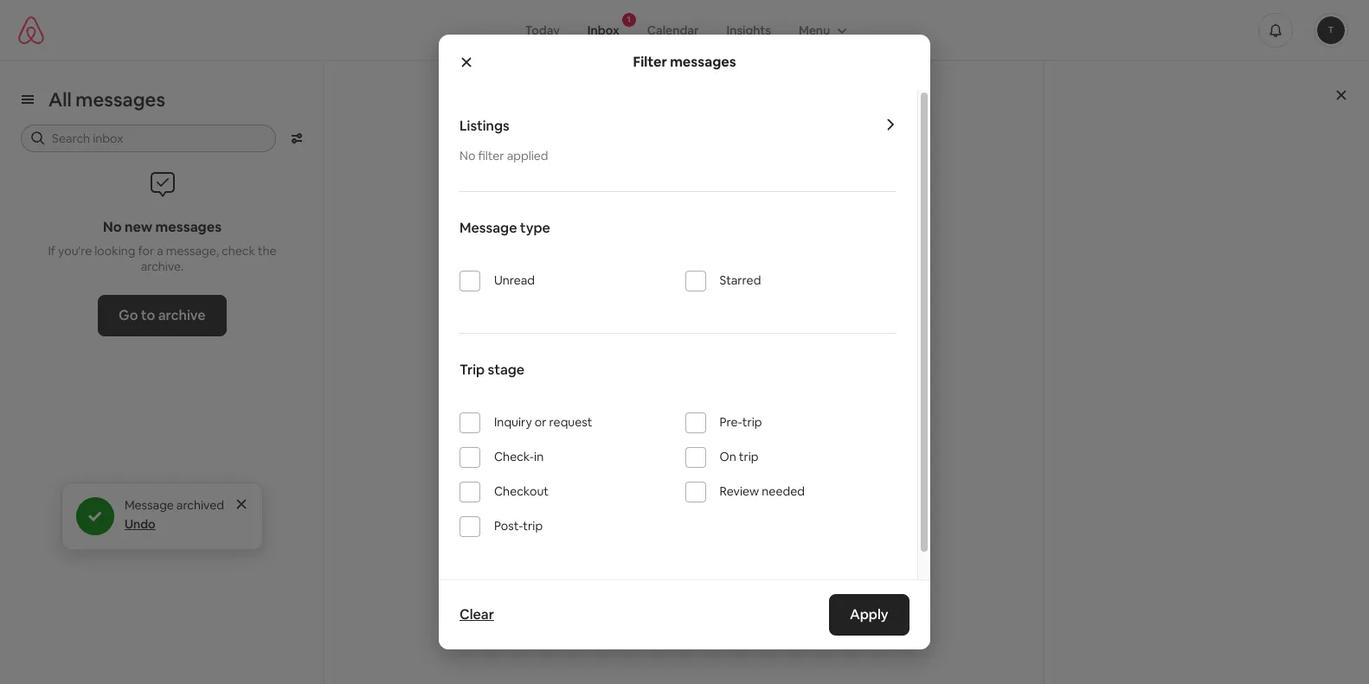 Task type: describe. For each thing, give the bounding box(es) containing it.
needed
[[762, 484, 805, 499]]

archived
[[176, 497, 224, 513]]

filter
[[633, 53, 667, 71]]

inbox
[[587, 22, 619, 38]]

archive
[[158, 306, 206, 325]]

pre-trip
[[720, 415, 762, 430]]

check
[[222, 243, 255, 259]]

post-
[[494, 518, 523, 534]]

trip stage
[[460, 361, 525, 379]]

trip for pre-trip
[[742, 415, 762, 430]]

post-trip
[[494, 518, 543, 534]]

request
[[549, 415, 592, 430]]

stage
[[488, 361, 525, 379]]

inbox 1 calendar
[[587, 13, 699, 38]]

filter
[[478, 148, 504, 164]]

you're
[[58, 243, 92, 259]]

type
[[520, 219, 550, 237]]

Search text field
[[52, 130, 264, 147]]

a
[[157, 243, 163, 259]]

go to archive
[[119, 306, 206, 325]]

new
[[125, 218, 153, 236]]

apply button
[[829, 595, 910, 636]]

looking
[[95, 243, 135, 259]]

calendar
[[647, 22, 699, 38]]

group containing message archived
[[61, 482, 263, 550]]

go
[[119, 306, 138, 325]]

review needed
[[720, 484, 805, 499]]

message type
[[460, 219, 550, 237]]

to
[[141, 306, 155, 325]]

all
[[48, 87, 72, 112]]

messages for all messages
[[76, 87, 165, 112]]

or
[[535, 415, 547, 430]]

no filter applied
[[460, 148, 548, 164]]

clear
[[460, 606, 494, 624]]

inquiry
[[494, 415, 532, 430]]

inquiry or request
[[494, 415, 592, 430]]

1 horizontal spatial group
[[785, 13, 858, 46]]



Task type: locate. For each thing, give the bounding box(es) containing it.
message inside message archived undo
[[125, 497, 174, 513]]

insights link
[[713, 13, 785, 46]]

all messages
[[48, 87, 165, 112]]

all messages heading
[[48, 87, 165, 112]]

1 vertical spatial trip
[[739, 449, 759, 465]]

1 vertical spatial messages
[[76, 87, 165, 112]]

no for filter
[[460, 148, 475, 164]]

1 horizontal spatial message
[[460, 219, 517, 237]]

today
[[525, 22, 560, 38]]

trip
[[460, 361, 485, 379]]

message archived undo
[[125, 497, 224, 532]]

message up undo button
[[125, 497, 174, 513]]

0 vertical spatial message
[[460, 219, 517, 237]]

filter messages
[[633, 53, 736, 71]]

in
[[534, 449, 544, 465]]

message left type on the left
[[460, 219, 517, 237]]

1 vertical spatial group
[[61, 482, 263, 550]]

trip for on trip
[[739, 449, 759, 465]]

0 vertical spatial messages
[[670, 53, 736, 71]]

check-in
[[494, 449, 544, 465]]

filter messages dialog
[[439, 35, 930, 650]]

unread
[[494, 273, 535, 288]]

message for message type
[[460, 219, 517, 237]]

message inside dialog
[[460, 219, 517, 237]]

trip up on trip
[[742, 415, 762, 430]]

no inside 'filter messages' dialog
[[460, 148, 475, 164]]

no up "looking" in the top left of the page
[[103, 218, 122, 236]]

1
[[627, 13, 631, 25]]

no inside "no new messages if you're looking for a message, check the archive."
[[103, 218, 122, 236]]

check-
[[494, 449, 534, 465]]

the
[[258, 243, 277, 259]]

0 horizontal spatial message
[[125, 497, 174, 513]]

calendar link
[[633, 13, 713, 46]]

trip for post-trip
[[523, 518, 543, 534]]

message
[[460, 219, 517, 237], [125, 497, 174, 513]]

today link
[[511, 13, 574, 46]]

starred
[[720, 273, 761, 288]]

group
[[785, 13, 858, 46], [61, 482, 263, 550]]

pre-
[[720, 415, 742, 430]]

0 horizontal spatial group
[[61, 482, 263, 550]]

checkout
[[494, 484, 549, 499]]

trip
[[742, 415, 762, 430], [739, 449, 759, 465], [523, 518, 543, 534]]

0 horizontal spatial no
[[103, 218, 122, 236]]

apply
[[850, 606, 889, 624]]

trip right on
[[739, 449, 759, 465]]

messages for filter messages
[[670, 53, 736, 71]]

1 vertical spatial message
[[125, 497, 174, 513]]

listings
[[460, 117, 509, 135]]

go to archive button
[[98, 295, 227, 337]]

applied
[[507, 148, 548, 164]]

if
[[48, 243, 55, 259]]

no left filter
[[460, 148, 475, 164]]

clear button
[[451, 598, 503, 633]]

messages up message,
[[155, 218, 222, 236]]

on trip
[[720, 449, 759, 465]]

messages inside "no new messages if you're looking for a message, check the archive."
[[155, 218, 222, 236]]

no
[[460, 148, 475, 164], [103, 218, 122, 236]]

messages down calendar link
[[670, 53, 736, 71]]

1 horizontal spatial no
[[460, 148, 475, 164]]

trip down checkout on the left bottom of page
[[523, 518, 543, 534]]

on
[[720, 449, 736, 465]]

0 vertical spatial group
[[785, 13, 858, 46]]

0 vertical spatial trip
[[742, 415, 762, 430]]

0 vertical spatial no
[[460, 148, 475, 164]]

no for new
[[103, 218, 122, 236]]

2 vertical spatial trip
[[523, 518, 543, 534]]

no new messages if you're looking for a message, check the archive.
[[48, 218, 277, 274]]

success image
[[88, 509, 102, 523]]

undo
[[125, 516, 155, 532]]

undo button
[[125, 516, 155, 532]]

insights
[[726, 22, 771, 38]]

for
[[138, 243, 154, 259]]

message,
[[166, 243, 219, 259]]

review
[[720, 484, 759, 499]]

message for message archived undo
[[125, 497, 174, 513]]

messages inside dialog
[[670, 53, 736, 71]]

1 vertical spatial no
[[103, 218, 122, 236]]

archive.
[[141, 259, 184, 274]]

messages
[[670, 53, 736, 71], [76, 87, 165, 112], [155, 218, 222, 236]]

2 vertical spatial messages
[[155, 218, 222, 236]]

messages up search text box
[[76, 87, 165, 112]]



Task type: vqa. For each thing, say whether or not it's contained in the screenshot.
ADMIN
no



